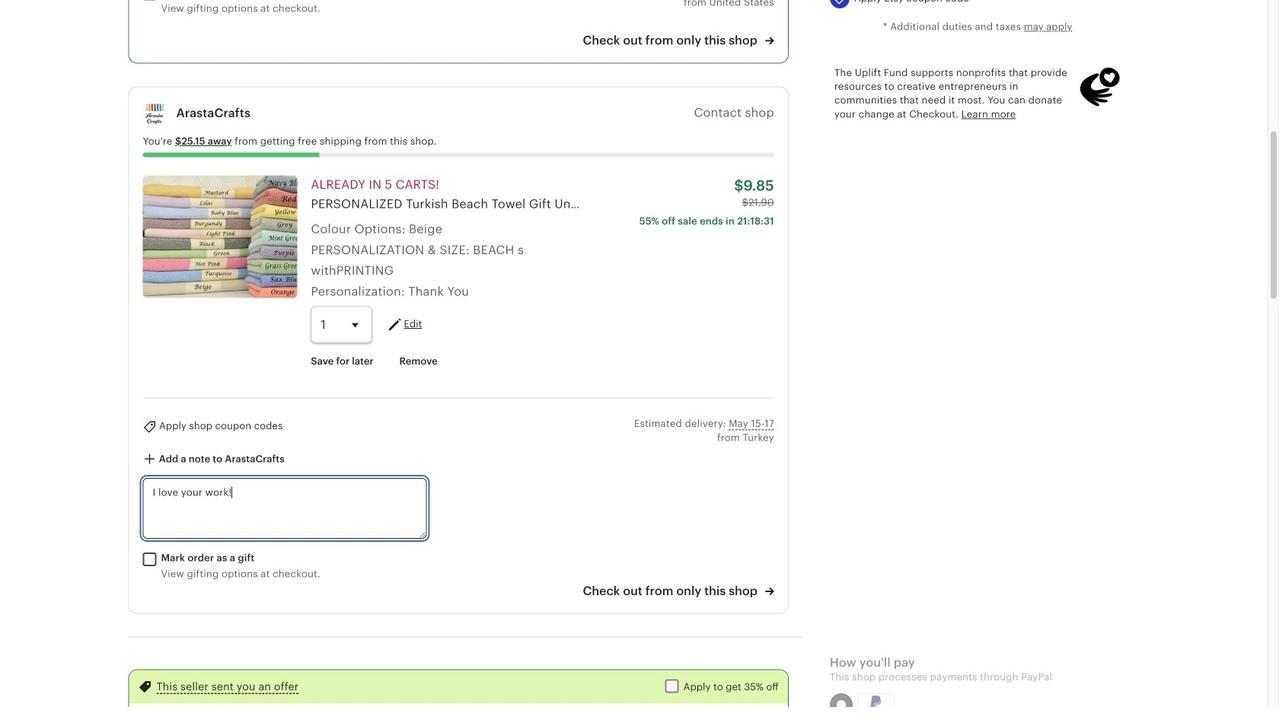 Task type: describe. For each thing, give the bounding box(es) containing it.
personalized turkish beach towel gift unique, bachelorette bridesmaid proposal wedding gift towel, monogrammed towels, mothers day gifts image
[[143, 176, 297, 298]]

arastacrafts image
[[143, 101, 167, 125]]

Add a note to ArastaCrafts (optional) text field
[[143, 478, 427, 539]]



Task type: vqa. For each thing, say whether or not it's contained in the screenshot.
2nd Item: from the bottom
no



Task type: locate. For each thing, give the bounding box(es) containing it.
uplift fund image
[[1079, 66, 1121, 108]]



